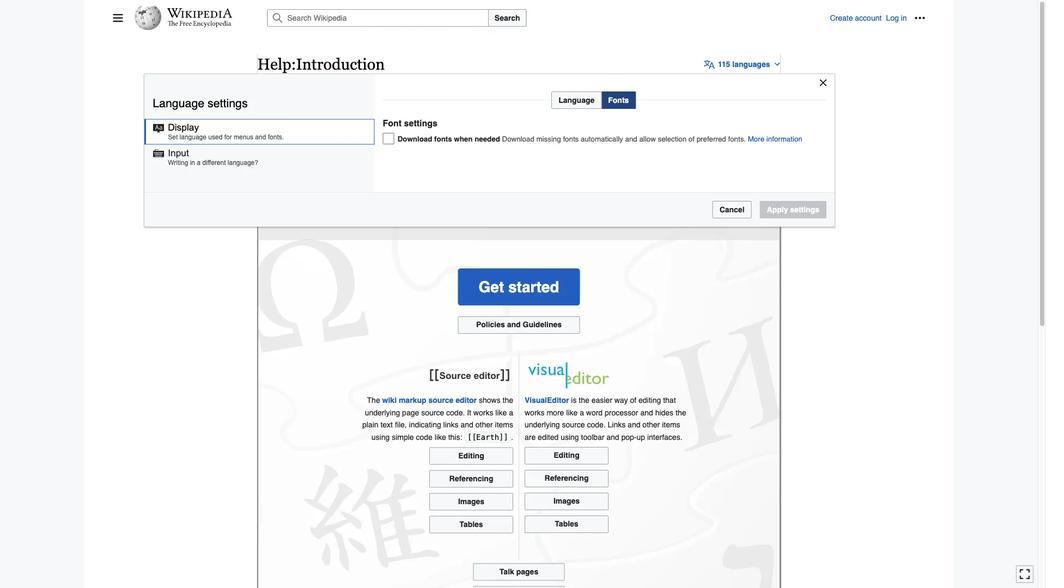 Task type: describe. For each thing, give the bounding box(es) containing it.
create account log in
[[830, 14, 907, 22]]

few
[[449, 214, 461, 222]]

tutorial
[[381, 214, 404, 222]]

tables link for editing link to the left
[[429, 516, 513, 534]]

needed
[[475, 135, 500, 143]]

read
[[626, 82, 644, 90]]

and inside display set language used for menus and fonts.
[[255, 133, 266, 141]]

edited
[[538, 433, 559, 442]]

referencing link for "images" 'link' related to tables link associated with editing link to the left
[[429, 470, 513, 488]]

2 download from the left
[[502, 135, 535, 143]]

font settings
[[383, 118, 438, 128]]

the right hides
[[676, 409, 686, 417]]

underlying inside the shows the underlying page source code. it works like a plain text file, indicating links and other items using simple code like this:
[[365, 409, 400, 417]]

settings for font settings
[[404, 118, 438, 128]]

images for tables link for the right editing link
[[554, 497, 580, 506]]

input writing in a different language?
[[168, 148, 258, 166]]

download fonts when needed download missing fonts automatically and allow selection of preferred fonts. more information
[[398, 135, 803, 143]]

log in and more options image
[[915, 13, 926, 23]]

other inside is the easier way of editing that works more like a word processor and hides the underlying source code. links and other items are edited using toolbar and pop-up interfaces.
[[643, 421, 660, 429]]

started
[[508, 279, 559, 296]]

code. inside the shows the underlying page source code. it works like a plain text file, indicating links and other items using simple code like this:
[[446, 409, 465, 417]]

0 vertical spatial of
[[689, 135, 695, 143]]

for
[[224, 133, 232, 141]]

policies and guidelines
[[476, 321, 562, 329]]

information
[[767, 135, 803, 143]]

language for language settings
[[153, 96, 204, 110]]

each
[[362, 214, 379, 222]]

referencing link for "images" 'link' associated with tables link for the right editing link
[[525, 470, 609, 488]]

menus
[[234, 133, 253, 141]]

like inside is the easier way of editing that works more like a word processor and hides the underlying source code. links and other items are edited using toolbar and pop-up interfaces.
[[566, 409, 578, 417]]

shows
[[479, 396, 501, 405]]

[[earth]]
[[467, 433, 509, 442]]

the free encyclopedia image
[[168, 21, 232, 28]]

a left "few"
[[442, 214, 447, 222]]

set
[[168, 133, 178, 141]]

this:
[[448, 433, 462, 442]]

search
[[495, 14, 520, 22]]

code
[[416, 433, 433, 442]]

the
[[367, 396, 380, 405]]

talk pages
[[500, 567, 539, 576]]

easier
[[592, 396, 612, 405]]

apply settings
[[767, 205, 820, 214]]

takes
[[406, 214, 424, 222]]

fonts button
[[602, 91, 636, 109]]

help:wikitext image
[[426, 360, 513, 391]]

the right is
[[579, 396, 590, 405]]

cancel button
[[713, 201, 752, 218]]

page
[[402, 409, 419, 417]]

0 horizontal spatial introduction
[[296, 55, 385, 73]]

wikipedia:visualeditor/user guide image
[[525, 360, 612, 391]]

is
[[571, 396, 577, 405]]

images link for tables link for the right editing link
[[525, 493, 609, 511]]

the left "free"
[[315, 101, 325, 110]]

all
[[678, 201, 685, 210]]

source inside is the easier way of editing that works more like a word processor and hides the underlying source code. links and other items are edited using toolbar and pop-up interfaces.
[[562, 421, 585, 429]]

links
[[608, 421, 626, 429]]

talk
[[500, 567, 514, 576]]

guidelines
[[523, 321, 562, 329]]

menu image
[[113, 13, 123, 23]]

get started
[[479, 279, 559, 296]]

the wiki markup source editor
[[367, 396, 477, 405]]

from
[[257, 101, 275, 110]]

read link
[[626, 75, 644, 95]]

interested
[[559, 201, 593, 210]]

language
[[180, 133, 207, 141]]

underlying inside is the easier way of editing that works more like a word processor and hides the underlying source code. links and other items are edited using toolbar and pop-up interfaces.
[[525, 421, 560, 429]]

interested in contributing. it covers all the basics, and each tutorial takes only a few minutes, so you can become a proficient
[[362, 201, 739, 222]]

.
[[511, 433, 513, 442]]

encyclopedia
[[343, 101, 387, 110]]

introduction to wikipedia main content
[[253, 49, 787, 589]]

in inside personal tools navigation
[[901, 14, 907, 22]]

up
[[637, 433, 645, 442]]

1 horizontal spatial editing link
[[525, 447, 609, 465]]

source inside the shows the underlying page source code. it works like a plain text file, indicating links and other items using simple code like this:
[[421, 409, 444, 417]]

1 horizontal spatial like
[[496, 409, 507, 417]]

word
[[586, 409, 603, 417]]

more
[[748, 135, 765, 143]]

1 horizontal spatial introduction
[[405, 124, 516, 146]]

2 fonts from the left
[[563, 135, 579, 143]]

and left allow
[[625, 135, 637, 143]]

apply
[[767, 205, 788, 214]]

using inside the shows the underlying page source code. it works like a plain text file, indicating links and other items using simple code like this:
[[372, 433, 390, 442]]

way
[[615, 396, 628, 405]]

wikipedia,
[[277, 101, 313, 110]]

can
[[518, 214, 531, 222]]

is the easier way of editing that works more like a word processor and hides the underlying source code. links and other items are edited using toolbar and pop-up interfaces.
[[525, 396, 686, 442]]

images link for tables link associated with editing link to the left
[[429, 493, 513, 511]]

help
[[257, 55, 291, 73]]

personal tools navigation
[[830, 9, 929, 27]]

apply settings button
[[760, 201, 827, 218]]

you
[[504, 214, 516, 222]]

indicating
[[409, 421, 441, 429]]

settings for apply settings
[[790, 205, 820, 214]]

display
[[168, 122, 199, 133]]

contributing.
[[603, 201, 645, 210]]

basics,
[[700, 201, 724, 210]]

pop-
[[622, 433, 637, 442]]

editing for editing link to the left
[[458, 451, 484, 460]]

:
[[291, 55, 296, 73]]

text
[[381, 421, 393, 429]]

used
[[208, 133, 223, 141]]

115 languages
[[718, 60, 770, 69]]

it inside the shows the underlying page source code. it works like a plain text file, indicating links and other items using simple code like this:
[[467, 409, 471, 417]]

that
[[663, 396, 676, 405]]

writing
[[168, 159, 188, 166]]

proficient
[[568, 214, 599, 222]]

editor
[[456, 396, 477, 405]]

the inside the shows the underlying page source code. it works like a plain text file, indicating links and other items using simple code like this:
[[503, 396, 513, 405]]

pages
[[516, 567, 539, 576]]

in inside input writing in a different language?
[[190, 159, 195, 166]]

wiki
[[382, 396, 397, 405]]

more information link
[[748, 135, 803, 143]]

allow
[[639, 135, 656, 143]]

talk pages link
[[473, 564, 565, 581]]

works for underlying
[[525, 409, 545, 417]]

settings for language settings
[[208, 96, 248, 110]]

automatically
[[581, 135, 623, 143]]

images for tables link associated with editing link to the left
[[458, 497, 485, 506]]

so
[[494, 214, 502, 222]]

minutes,
[[463, 214, 492, 222]]

cancel
[[720, 205, 745, 214]]

in inside interested in contributing. it covers all the basics, and each tutorial takes only a few minutes, so you can become a proficient
[[595, 201, 601, 210]]



Task type: locate. For each thing, give the bounding box(es) containing it.
the right 'shows'
[[503, 396, 513, 405]]

it inside interested in contributing. it covers all the basics, and each tutorial takes only a few minutes, so you can become a proficient
[[647, 201, 651, 210]]

0 horizontal spatial editing
[[458, 451, 484, 460]]

1 vertical spatial of
[[630, 396, 637, 405]]

0 horizontal spatial of
[[630, 396, 637, 405]]

tables for tables link for the right editing link
[[555, 520, 579, 529]]

code. up "links"
[[446, 409, 465, 417]]

like
[[496, 409, 507, 417], [566, 409, 578, 417], [435, 433, 446, 442]]

code. inside is the easier way of editing that works more like a word processor and hides the underlying source code. links and other items are edited using toolbar and pop-up interfaces.
[[587, 421, 606, 429]]

works down 'shows'
[[473, 409, 493, 417]]

1 horizontal spatial language
[[559, 96, 595, 105]]

1 horizontal spatial using
[[561, 433, 579, 442]]

editing link down this:
[[429, 448, 513, 465]]

it left covers
[[647, 201, 651, 210]]

languages
[[733, 60, 770, 69]]

1 items from the left
[[495, 421, 513, 429]]

1 horizontal spatial it
[[647, 201, 651, 210]]

other inside the shows the underlying page source code. it works like a plain text file, indicating links and other items using simple code like this:
[[476, 421, 493, 429]]

1 vertical spatial introduction
[[405, 124, 516, 146]]

using down text
[[372, 433, 390, 442]]

code. down word
[[587, 421, 606, 429]]

download
[[398, 135, 432, 143], [502, 135, 535, 143]]

1 vertical spatial it
[[467, 409, 471, 417]]

2 horizontal spatial in
[[901, 14, 907, 22]]

items up interfaces.
[[662, 421, 680, 429]]

in
[[901, 14, 907, 22], [190, 159, 195, 166], [595, 201, 601, 210]]

language for language
[[559, 96, 595, 105]]

1 horizontal spatial fonts.
[[728, 135, 746, 143]]

works inside the shows the underlying page source code. it works like a plain text file, indicating links and other items using simple code like this:
[[473, 409, 493, 417]]

items
[[495, 421, 513, 429], [662, 421, 680, 429]]

0 horizontal spatial using
[[372, 433, 390, 442]]

different
[[202, 159, 226, 166]]

1 other from the left
[[476, 421, 493, 429]]

referencing down edited
[[545, 474, 589, 483]]

fonts right missing at the right top of page
[[563, 135, 579, 143]]

and right menus
[[255, 133, 266, 141]]

hides
[[655, 409, 674, 417]]

display set language used for menus and fonts.
[[168, 122, 284, 141]]

like down is
[[566, 409, 578, 417]]

0 horizontal spatial images
[[458, 497, 485, 506]]

covers
[[653, 201, 676, 210]]

0 vertical spatial it
[[647, 201, 651, 210]]

2 other from the left
[[643, 421, 660, 429]]

introduction to wikipedia
[[405, 124, 633, 146]]

source
[[429, 396, 454, 405], [421, 409, 444, 417], [562, 421, 585, 429]]

works for other
[[473, 409, 493, 417]]

2 vertical spatial in
[[595, 201, 601, 210]]

it
[[647, 201, 651, 210], [467, 409, 471, 417]]

preferred
[[697, 135, 726, 143]]

editing down edited
[[554, 451, 580, 460]]

language progressive image
[[704, 59, 715, 70]]

wikipedia image
[[167, 8, 232, 18]]

2 vertical spatial settings
[[790, 205, 820, 214]]

and right "links"
[[461, 421, 473, 429]]

1 horizontal spatial editing
[[554, 451, 580, 460]]

editing for the right editing link
[[554, 451, 580, 460]]

and inside interested in contributing. it covers all the basics, and each tutorial takes only a few minutes, so you can become a proficient
[[726, 201, 739, 210]]

source left editor at the bottom left of page
[[429, 396, 454, 405]]

the inside interested in contributing. it covers all the basics, and each tutorial takes only a few minutes, so you can become a proficient
[[687, 201, 698, 210]]

editing link down edited
[[525, 447, 609, 465]]

2 horizontal spatial settings
[[790, 205, 820, 214]]

of inside is the easier way of editing that works more like a word processor and hides the underlying source code. links and other items are edited using toolbar and pop-up interfaces.
[[630, 396, 637, 405]]

0 horizontal spatial language
[[153, 96, 204, 110]]

images
[[554, 497, 580, 506], [458, 497, 485, 506]]

of
[[689, 135, 695, 143], [630, 396, 637, 405]]

settings right apply
[[790, 205, 820, 214]]

a up .
[[509, 409, 513, 417]]

0 vertical spatial code.
[[446, 409, 465, 417]]

1 horizontal spatial images
[[554, 497, 580, 506]]

items inside is the easier way of editing that works more like a word processor and hides the underlying source code. links and other items are edited using toolbar and pop-up interfaces.
[[662, 421, 680, 429]]

language button
[[552, 91, 602, 109]]

1 horizontal spatial referencing link
[[525, 470, 609, 488]]

tables
[[555, 520, 579, 529], [460, 520, 483, 529]]

fonts. inside display set language used for menus and fonts.
[[268, 133, 284, 141]]

1 horizontal spatial code.
[[587, 421, 606, 429]]

missing
[[537, 135, 561, 143]]

and up pop- on the bottom of the page
[[628, 421, 641, 429]]

fonts left when
[[434, 135, 452, 143]]

settings up display set language used for menus and fonts.
[[208, 96, 248, 110]]

selection
[[658, 135, 687, 143]]

of right way
[[630, 396, 637, 405]]

toolbar
[[581, 433, 605, 442]]

1 vertical spatial source
[[421, 409, 444, 417]]

0 horizontal spatial tables link
[[429, 516, 513, 534]]

language up wikipedia
[[559, 96, 595, 105]]

items up .
[[495, 421, 513, 429]]

1 using from the left
[[372, 433, 390, 442]]

1 horizontal spatial download
[[502, 135, 535, 143]]

1 works from the left
[[473, 409, 493, 417]]

processor
[[605, 409, 638, 417]]

language up display
[[153, 96, 204, 110]]

and down links at the bottom right
[[607, 433, 619, 442]]

0 horizontal spatial code.
[[446, 409, 465, 417]]

in right writing
[[190, 159, 195, 166]]

2 horizontal spatial like
[[566, 409, 578, 417]]

simple
[[392, 433, 414, 442]]

create
[[830, 14, 853, 22]]

0 vertical spatial in
[[901, 14, 907, 22]]

language
[[559, 96, 595, 105], [153, 96, 204, 110]]

and
[[255, 133, 266, 141], [625, 135, 637, 143], [726, 201, 739, 210], [507, 321, 521, 329], [641, 409, 653, 417], [461, 421, 473, 429], [628, 421, 641, 429], [607, 433, 619, 442]]

1 fonts from the left
[[434, 135, 452, 143]]

get
[[479, 279, 504, 296]]

1 horizontal spatial of
[[689, 135, 695, 143]]

0 horizontal spatial other
[[476, 421, 493, 429]]

from wikipedia, the free encyclopedia
[[257, 101, 387, 110]]

source down wiki markup source editor link
[[421, 409, 444, 417]]

language inside button
[[559, 96, 595, 105]]

0 horizontal spatial settings
[[208, 96, 248, 110]]

2 items from the left
[[662, 421, 680, 429]]

policies and guidelines link
[[458, 317, 580, 334]]

wiki markup source editor link
[[382, 396, 477, 405]]

font
[[383, 118, 402, 128]]

0 horizontal spatial underlying
[[365, 409, 400, 417]]

in up proficient
[[595, 201, 601, 210]]

and inside the shows the underlying page source code. it works like a plain text file, indicating links and other items using simple code like this:
[[461, 421, 473, 429]]

other up [[earth]]
[[476, 421, 493, 429]]

referencing for "images" 'link' associated with tables link for the right editing link's referencing link
[[545, 474, 589, 483]]

editing down this:
[[458, 451, 484, 460]]

code.
[[446, 409, 465, 417], [587, 421, 606, 429]]

get started link
[[458, 269, 580, 306]]

search button
[[488, 9, 527, 27]]

0 horizontal spatial fonts.
[[268, 133, 284, 141]]

1 horizontal spatial settings
[[404, 118, 438, 128]]

a down interested
[[562, 214, 566, 222]]

underlying up text
[[365, 409, 400, 417]]

0 vertical spatial introduction
[[296, 55, 385, 73]]

1 horizontal spatial works
[[525, 409, 545, 417]]

1 vertical spatial settings
[[404, 118, 438, 128]]

1 horizontal spatial fonts
[[563, 135, 579, 143]]

and right policies
[[507, 321, 521, 329]]

to
[[521, 124, 539, 146]]

using inside is the easier way of editing that works more like a word processor and hides the underlying source code. links and other items are edited using toolbar and pop-up interfaces.
[[561, 433, 579, 442]]

0 horizontal spatial referencing
[[449, 474, 493, 483]]

more
[[547, 409, 564, 417]]

works down visualeditor
[[525, 409, 545, 417]]

0 vertical spatial source
[[429, 396, 454, 405]]

1 horizontal spatial in
[[595, 201, 601, 210]]

underlying
[[365, 409, 400, 417], [525, 421, 560, 429]]

file,
[[395, 421, 407, 429]]

items inside the shows the underlying page source code. it works like a plain text file, indicating links and other items using simple code like this:
[[495, 421, 513, 429]]

1 horizontal spatial other
[[643, 421, 660, 429]]

like down 'shows'
[[496, 409, 507, 417]]

0 horizontal spatial download
[[398, 135, 432, 143]]

fonts. left more
[[728, 135, 746, 143]]

only
[[426, 214, 440, 222]]

log in link
[[886, 14, 907, 22]]

1 horizontal spatial items
[[662, 421, 680, 429]]

when
[[454, 135, 473, 143]]

become
[[533, 214, 560, 222]]

a inside input writing in a different language?
[[197, 159, 201, 166]]

editing link
[[525, 447, 609, 465], [429, 448, 513, 465]]

0 horizontal spatial editing link
[[429, 448, 513, 465]]

links
[[443, 421, 459, 429]]

other up up
[[643, 421, 660, 429]]

1 download from the left
[[398, 135, 432, 143]]

using right edited
[[561, 433, 579, 442]]

referencing link down this:
[[429, 470, 513, 488]]

referencing down this:
[[449, 474, 493, 483]]

a
[[197, 159, 201, 166], [442, 214, 447, 222], [562, 214, 566, 222], [509, 409, 513, 417], [580, 409, 584, 417]]

language settings
[[153, 96, 248, 110]]

0 horizontal spatial like
[[435, 433, 446, 442]]

works inside is the easier way of editing that works more like a word processor and hides the underlying source code. links and other items are edited using toolbar and pop-up interfaces.
[[525, 409, 545, 417]]

1 vertical spatial underlying
[[525, 421, 560, 429]]

1 horizontal spatial tables
[[555, 520, 579, 529]]

like left this:
[[435, 433, 446, 442]]

1 horizontal spatial underlying
[[525, 421, 560, 429]]

115
[[718, 60, 730, 69]]

the right all
[[687, 201, 698, 210]]

create account link
[[830, 14, 882, 22]]

works
[[473, 409, 493, 417], [525, 409, 545, 417]]

in right "log"
[[901, 14, 907, 22]]

and right the basics,
[[726, 201, 739, 210]]

2 works from the left
[[525, 409, 545, 417]]

log
[[886, 14, 899, 22]]

settings right font
[[404, 118, 438, 128]]

editing
[[554, 451, 580, 460], [458, 451, 484, 460]]

1 horizontal spatial tables link
[[525, 516, 609, 533]]

1 vertical spatial in
[[190, 159, 195, 166]]

download left missing at the right top of page
[[502, 135, 535, 143]]

Search Wikipedia search field
[[267, 9, 489, 27]]

policies
[[476, 321, 505, 329]]

1 horizontal spatial referencing
[[545, 474, 589, 483]]

markup
[[399, 396, 426, 405]]

2 using from the left
[[561, 433, 579, 442]]

underlying up edited
[[525, 421, 560, 429]]

referencing link down edited
[[525, 470, 609, 488]]

2 vertical spatial source
[[562, 421, 585, 429]]

fonts. right menus
[[268, 133, 284, 141]]

0 horizontal spatial works
[[473, 409, 493, 417]]

it down editor at the bottom left of page
[[467, 409, 471, 417]]

shows the underlying page source code. it works like a plain text file, indicating links and other items using simple code like this:
[[362, 396, 513, 442]]

source down more
[[562, 421, 585, 429]]

settings
[[208, 96, 248, 110], [404, 118, 438, 128], [790, 205, 820, 214]]

tables for tables link associated with editing link to the left
[[460, 520, 483, 529]]

other
[[476, 421, 493, 429], [643, 421, 660, 429]]

Search search field
[[254, 9, 830, 27]]

a left different
[[197, 159, 201, 166]]

1 horizontal spatial images link
[[525, 493, 609, 511]]

0 horizontal spatial tables
[[460, 520, 483, 529]]

1 vertical spatial code.
[[587, 421, 606, 429]]

0 vertical spatial underlying
[[365, 409, 400, 417]]

help : introduction
[[257, 55, 385, 73]]

0 horizontal spatial fonts
[[434, 135, 452, 143]]

are
[[525, 433, 536, 442]]

0 vertical spatial settings
[[208, 96, 248, 110]]

0 horizontal spatial referencing link
[[429, 470, 513, 488]]

0 horizontal spatial items
[[495, 421, 513, 429]]

a left word
[[580, 409, 584, 417]]

editing
[[639, 396, 661, 405]]

settings inside button
[[790, 205, 820, 214]]

tables link for the right editing link
[[525, 516, 609, 533]]

and down editing
[[641, 409, 653, 417]]

fonts.
[[268, 133, 284, 141], [728, 135, 746, 143]]

referencing for "images" 'link' related to tables link associated with editing link to the left's referencing link
[[449, 474, 493, 483]]

a inside the shows the underlying page source code. it works like a plain text file, indicating links and other items using simple code like this:
[[509, 409, 513, 417]]

0 horizontal spatial it
[[467, 409, 471, 417]]

referencing
[[545, 474, 589, 483], [449, 474, 493, 483]]

visualeditor link
[[525, 396, 569, 405]]

0 horizontal spatial in
[[190, 159, 195, 166]]

a inside is the easier way of editing that works more like a word processor and hides the underlying source code. links and other items are edited using toolbar and pop-up interfaces.
[[580, 409, 584, 417]]

of right selection
[[689, 135, 695, 143]]

fullscreen image
[[1020, 569, 1031, 580]]

plain
[[362, 421, 379, 429]]

0 horizontal spatial images link
[[429, 493, 513, 511]]

interfaces.
[[647, 433, 683, 442]]

download down font settings
[[398, 135, 432, 143]]



Task type: vqa. For each thing, say whether or not it's contained in the screenshot.
missing
yes



